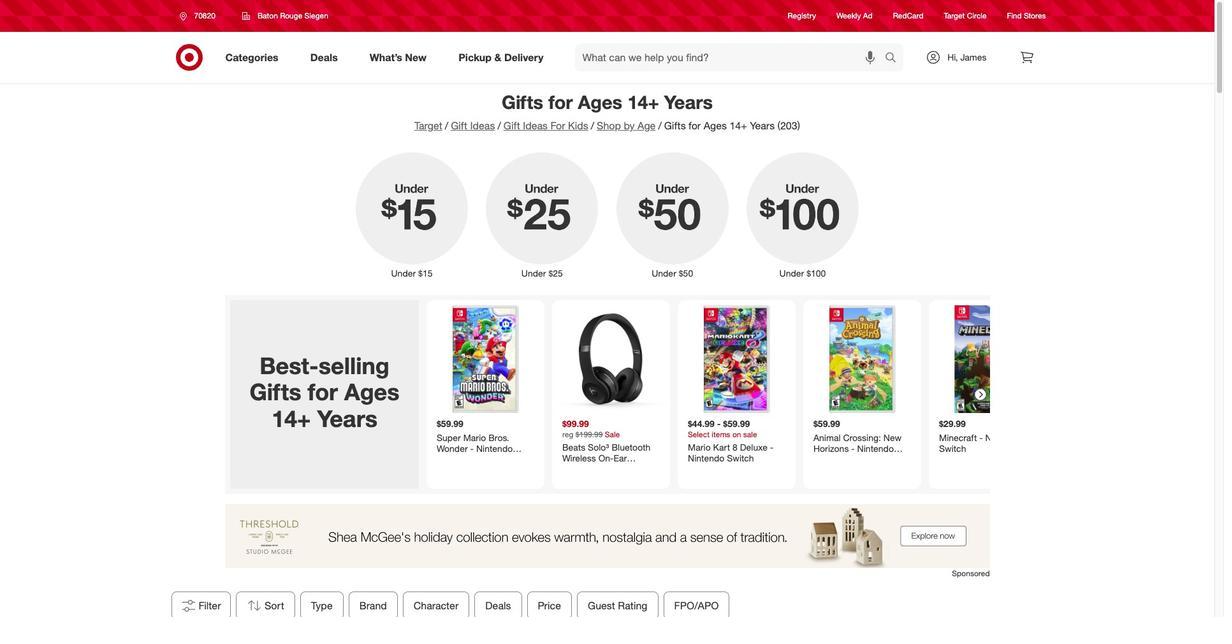 Task type: locate. For each thing, give the bounding box(es) containing it.
2 horizontal spatial $59.99
[[813, 418, 840, 429]]

- down crossing:
[[851, 443, 855, 454]]

on-
[[598, 453, 613, 464]]

14+ up age
[[628, 91, 659, 114]]

gifts for ages 14+ years target / gift ideas / gift ideas for kids / shop by age / gifts for ages 14+ years (203)
[[415, 91, 800, 132]]

under left $100
[[780, 268, 804, 279]]

$59.99 for $59.99 animal crossing: new horizons - nintendo switch
[[813, 418, 840, 429]]

gift right gift ideas link
[[504, 119, 520, 132]]

what's new
[[370, 51, 427, 64]]

new right what's
[[405, 51, 427, 64]]

ages
[[578, 91, 623, 114], [704, 119, 727, 132], [344, 378, 399, 406]]

for
[[549, 91, 573, 114], [689, 119, 701, 132], [307, 378, 338, 406]]

mario left bros. on the left bottom of the page
[[463, 432, 486, 443]]

3 $59.99 from the left
[[813, 418, 840, 429]]

james
[[961, 52, 987, 62]]

filter button
[[171, 592, 231, 617]]

1 horizontal spatial deals
[[485, 600, 511, 612]]

- inside $59.99 animal crossing: new horizons - nintendo switch
[[851, 443, 855, 454]]

animal crossing: new horizons - nintendo switch image
[[808, 305, 916, 413]]

under $25 link
[[477, 150, 607, 280]]

years left the (203)
[[750, 119, 775, 132]]

0 horizontal spatial new
[[405, 51, 427, 64]]

/
[[445, 119, 448, 132], [498, 119, 501, 132], [591, 119, 594, 132], [658, 119, 662, 132]]

switch inside $44.99 - $59.99 select items on sale mario kart 8 deluxe - nintendo switch
[[727, 453, 754, 464]]

1 ideas from the left
[[470, 119, 495, 132]]

0 vertical spatial for
[[549, 91, 573, 114]]

- right minecraft
[[979, 432, 983, 443]]

1 horizontal spatial gift
[[504, 119, 520, 132]]

gifts
[[502, 91, 543, 114], [664, 119, 686, 132], [249, 378, 301, 406]]

14+ down best-
[[271, 405, 311, 432]]

1 horizontal spatial $59.99
[[723, 418, 750, 429]]

shop by age link
[[597, 119, 656, 132]]

under for under $15
[[391, 268, 416, 279]]

$59.99 up super
[[437, 418, 463, 429]]

$59.99 inside $59.99 super mario bros. wonder - nintendo switch
[[437, 418, 463, 429]]

under $50 link
[[607, 150, 738, 280]]

$99.99 reg $199.99 sale beats solo³ bluetooth wireless on-ear headphones
[[562, 418, 650, 475]]

1 vertical spatial new
[[883, 432, 901, 443]]

reg
[[562, 429, 573, 439]]

0 vertical spatial deals
[[310, 51, 338, 64]]

nintendo down bros. on the left bottom of the page
[[476, 443, 513, 454]]

years down selling
[[317, 405, 377, 432]]

14+ inside best-selling gifts for ages 14+ years
[[271, 405, 311, 432]]

under left $15
[[391, 268, 416, 279]]

2 ideas from the left
[[523, 119, 548, 132]]

- up items
[[717, 418, 721, 429]]

crossing:
[[843, 432, 881, 443]]

switch down wonder
[[437, 454, 464, 465]]

years down 'what can we help you find? suggestions appear below' search box at top
[[664, 91, 713, 114]]

switch down 8
[[727, 453, 754, 464]]

0 vertical spatial new
[[405, 51, 427, 64]]

$59.99 up on
[[723, 418, 750, 429]]

switch
[[939, 443, 966, 454], [727, 453, 754, 464], [437, 454, 464, 465], [813, 454, 840, 465]]

0 horizontal spatial years
[[317, 405, 377, 432]]

ideas right target link
[[470, 119, 495, 132]]

gifts inside best-selling gifts for ages 14+ years
[[249, 378, 301, 406]]

under $100 link
[[738, 150, 868, 280]]

0 vertical spatial years
[[664, 91, 713, 114]]

1 horizontal spatial new
[[883, 432, 901, 443]]

$59.99 up animal
[[813, 418, 840, 429]]

2 vertical spatial gifts
[[249, 378, 301, 406]]

1 vertical spatial gifts
[[664, 119, 686, 132]]

2 vertical spatial ages
[[344, 378, 399, 406]]

2 gift from the left
[[504, 119, 520, 132]]

target circle
[[944, 11, 987, 21]]

for inside best-selling gifts for ages 14+ years
[[307, 378, 338, 406]]

sale
[[743, 429, 757, 439]]

2 horizontal spatial for
[[689, 119, 701, 132]]

selling
[[318, 352, 389, 379]]

what's
[[370, 51, 402, 64]]

0 vertical spatial ages
[[578, 91, 623, 114]]

0 horizontal spatial mario
[[463, 432, 486, 443]]

1 under from the left
[[391, 268, 416, 279]]

1 horizontal spatial gifts
[[502, 91, 543, 114]]

0 horizontal spatial for
[[307, 378, 338, 406]]

- inside $29.99 minecraft - nintendo switch
[[979, 432, 983, 443]]

0 horizontal spatial ideas
[[470, 119, 495, 132]]

redcard
[[893, 11, 924, 21]]

ideas left for
[[523, 119, 548, 132]]

super mario bros. wonder - nintendo switch image
[[431, 305, 539, 413]]

hi, james
[[948, 52, 987, 62]]

target left circle
[[944, 11, 965, 21]]

new right crossing:
[[883, 432, 901, 443]]

0 vertical spatial target
[[944, 11, 965, 21]]

gift
[[451, 119, 468, 132], [504, 119, 520, 132]]

1 vertical spatial years
[[750, 119, 775, 132]]

2 horizontal spatial ages
[[704, 119, 727, 132]]

gift right target link
[[451, 119, 468, 132]]

1 horizontal spatial mario
[[688, 442, 711, 452]]

$59.99
[[437, 418, 463, 429], [723, 418, 750, 429], [813, 418, 840, 429]]

3 under from the left
[[652, 268, 677, 279]]

find stores link
[[1007, 10, 1046, 21]]

70820 button
[[171, 4, 229, 27]]

1 vertical spatial deals
[[485, 600, 511, 612]]

sort button
[[236, 592, 295, 617]]

1 horizontal spatial for
[[549, 91, 573, 114]]

0 horizontal spatial $59.99
[[437, 418, 463, 429]]

$59.99 for $59.99 super mario bros. wonder - nintendo switch
[[437, 418, 463, 429]]

2 under from the left
[[522, 268, 546, 279]]

under inside 'link'
[[391, 268, 416, 279]]

1 horizontal spatial 14+
[[628, 91, 659, 114]]

$199.99
[[575, 429, 603, 439]]

ages inside best-selling gifts for ages 14+ years
[[344, 378, 399, 406]]

nintendo down kart
[[688, 453, 724, 464]]

siegen
[[305, 11, 328, 20]]

target circle link
[[944, 10, 987, 21]]

years inside best-selling gifts for ages 14+ years
[[317, 405, 377, 432]]

under left $50
[[652, 268, 677, 279]]

0 vertical spatial 14+
[[628, 91, 659, 114]]

0 horizontal spatial gift
[[451, 119, 468, 132]]

$100
[[807, 268, 826, 279]]

- right wonder
[[470, 443, 474, 454]]

guest
[[588, 600, 615, 612]]

1 vertical spatial for
[[689, 119, 701, 132]]

2 vertical spatial years
[[317, 405, 377, 432]]

sort
[[264, 600, 284, 612]]

0 horizontal spatial ages
[[344, 378, 399, 406]]

2 horizontal spatial years
[[750, 119, 775, 132]]

0 horizontal spatial 14+
[[271, 405, 311, 432]]

sponsored
[[952, 569, 990, 578]]

What can we help you find? suggestions appear below search field
[[575, 43, 889, 71]]

under for under $50
[[652, 268, 677, 279]]

target link
[[415, 119, 442, 132]]

new inside what's new link
[[405, 51, 427, 64]]

ideas
[[470, 119, 495, 132], [523, 119, 548, 132]]

character button
[[403, 592, 469, 617]]

/ right target link
[[445, 119, 448, 132]]

$59.99 inside $59.99 animal crossing: new horizons - nintendo switch
[[813, 418, 840, 429]]

deals down siegen
[[310, 51, 338, 64]]

mario inside $59.99 super mario bros. wonder - nintendo switch
[[463, 432, 486, 443]]

/ right kids
[[591, 119, 594, 132]]

target inside gifts for ages 14+ years target / gift ideas / gift ideas for kids / shop by age / gifts for ages 14+ years (203)
[[415, 119, 442, 132]]

$44.99
[[688, 418, 714, 429]]

$59.99 inside $44.99 - $59.99 select items on sale mario kart 8 deluxe - nintendo switch
[[723, 418, 750, 429]]

solo³
[[588, 442, 609, 452]]

2 horizontal spatial 14+
[[730, 119, 747, 132]]

carousel region
[[225, 295, 1047, 494]]

stores
[[1024, 11, 1046, 21]]

gift ideas link
[[451, 119, 495, 132]]

target
[[944, 11, 965, 21], [415, 119, 442, 132]]

best-
[[259, 352, 318, 379]]

0 horizontal spatial target
[[415, 119, 442, 132]]

0 horizontal spatial gifts
[[249, 378, 301, 406]]

select
[[688, 429, 709, 439]]

under left $25 at the left of the page
[[522, 268, 546, 279]]

nintendo right minecraft
[[985, 432, 1022, 443]]

-
[[717, 418, 721, 429], [979, 432, 983, 443], [770, 442, 773, 452], [470, 443, 474, 454], [851, 443, 855, 454]]

best-selling gifts for ages 14+ years
[[249, 352, 399, 432]]

brand button
[[348, 592, 398, 617]]

circle
[[967, 11, 987, 21]]

switch down horizons
[[813, 454, 840, 465]]

under
[[391, 268, 416, 279], [522, 268, 546, 279], [652, 268, 677, 279], [780, 268, 804, 279]]

/ right age
[[658, 119, 662, 132]]

2 vertical spatial for
[[307, 378, 338, 406]]

switch inside $59.99 animal crossing: new horizons - nintendo switch
[[813, 454, 840, 465]]

deals for deals button
[[485, 600, 511, 612]]

$59.99 animal crossing: new horizons - nintendo switch
[[813, 418, 901, 465]]

target left gift ideas link
[[415, 119, 442, 132]]

under $15
[[391, 268, 433, 279]]

14+ left the (203)
[[730, 119, 747, 132]]

fpo/apo button
[[663, 592, 730, 617]]

$29.99 minecraft - nintendo switch
[[939, 418, 1022, 454]]

1 vertical spatial target
[[415, 119, 442, 132]]

1 $59.99 from the left
[[437, 418, 463, 429]]

1 gift from the left
[[451, 119, 468, 132]]

mario kart 8 deluxe - nintendo switch image
[[683, 305, 790, 413]]

(203)
[[778, 119, 800, 132]]

2 vertical spatial 14+
[[271, 405, 311, 432]]

4 under from the left
[[780, 268, 804, 279]]

switch down minecraft
[[939, 443, 966, 454]]

/ right gift ideas link
[[498, 119, 501, 132]]

mario down select
[[688, 442, 711, 452]]

what's new link
[[359, 43, 443, 71]]

- right deluxe
[[770, 442, 773, 452]]

nintendo down crossing:
[[857, 443, 894, 454]]

1 horizontal spatial ideas
[[523, 119, 548, 132]]

0 horizontal spatial deals
[[310, 51, 338, 64]]

2 $59.99 from the left
[[723, 418, 750, 429]]

deals left price
[[485, 600, 511, 612]]

for
[[551, 119, 565, 132]]

deals inside button
[[485, 600, 511, 612]]

2 / from the left
[[498, 119, 501, 132]]



Task type: vqa. For each thing, say whether or not it's contained in the screenshot.
as to the left
no



Task type: describe. For each thing, give the bounding box(es) containing it.
under for under $100
[[780, 268, 804, 279]]

rouge
[[280, 11, 302, 20]]

70820
[[194, 11, 215, 20]]

pickup & delivery
[[459, 51, 544, 64]]

delivery
[[504, 51, 544, 64]]

weekly
[[837, 11, 861, 21]]

kids
[[568, 119, 588, 132]]

guest rating button
[[577, 592, 658, 617]]

$50
[[679, 268, 693, 279]]

1 horizontal spatial ages
[[578, 91, 623, 114]]

filter
[[199, 600, 221, 612]]

find stores
[[1007, 11, 1046, 21]]

beats
[[562, 442, 585, 452]]

new inside $59.99 animal crossing: new horizons - nintendo switch
[[883, 432, 901, 443]]

price button
[[527, 592, 572, 617]]

bros.
[[488, 432, 509, 443]]

wonder
[[437, 443, 468, 454]]

nintendo inside $29.99 minecraft - nintendo switch
[[985, 432, 1022, 443]]

registry link
[[788, 10, 816, 21]]

$25
[[549, 268, 563, 279]]

under $25
[[522, 268, 563, 279]]

under $50
[[652, 268, 693, 279]]

find
[[1007, 11, 1022, 21]]

by
[[624, 119, 635, 132]]

beats solo³ bluetooth wireless on-ear headphones image
[[557, 305, 665, 413]]

4 / from the left
[[658, 119, 662, 132]]

under $15 link
[[347, 150, 477, 280]]

nintendo inside $44.99 - $59.99 select items on sale mario kart 8 deluxe - nintendo switch
[[688, 453, 724, 464]]

registry
[[788, 11, 816, 21]]

ad
[[863, 11, 873, 21]]

1 vertical spatial 14+
[[730, 119, 747, 132]]

weekly ad
[[837, 11, 873, 21]]

advertisement region
[[225, 504, 990, 568]]

$59.99 super mario bros. wonder - nintendo switch
[[437, 418, 513, 465]]

weekly ad link
[[837, 10, 873, 21]]

price
[[538, 600, 561, 612]]

under for under $25
[[522, 268, 546, 279]]

$99.99
[[562, 418, 589, 429]]

under $100
[[780, 268, 826, 279]]

hi,
[[948, 52, 958, 62]]

type
[[311, 600, 332, 612]]

deluxe
[[740, 442, 767, 452]]

deals button
[[474, 592, 522, 617]]

guest rating
[[588, 600, 647, 612]]

age
[[638, 119, 656, 132]]

nintendo inside $59.99 animal crossing: new horizons - nintendo switch
[[857, 443, 894, 454]]

mario inside $44.99 - $59.99 select items on sale mario kart 8 deluxe - nintendo switch
[[688, 442, 711, 452]]

minecraft - nintendo switch image
[[934, 305, 1042, 413]]

pickup & delivery link
[[448, 43, 560, 71]]

3 / from the left
[[591, 119, 594, 132]]

$44.99 - $59.99 select items on sale mario kart 8 deluxe - nintendo switch
[[688, 418, 773, 464]]

1 / from the left
[[445, 119, 448, 132]]

deals for deals link
[[310, 51, 338, 64]]

rating
[[618, 600, 647, 612]]

redcard link
[[893, 10, 924, 21]]

1 horizontal spatial target
[[944, 11, 965, 21]]

search
[[880, 52, 910, 65]]

categories
[[225, 51, 279, 64]]

bluetooth
[[612, 442, 650, 452]]

search button
[[880, 43, 910, 74]]

pickup
[[459, 51, 492, 64]]

baton rouge siegen button
[[234, 4, 337, 27]]

kart
[[713, 442, 730, 452]]

$15
[[418, 268, 433, 279]]

items
[[712, 429, 730, 439]]

- inside $59.99 super mario bros. wonder - nintendo switch
[[470, 443, 474, 454]]

1 vertical spatial ages
[[704, 119, 727, 132]]

shop
[[597, 119, 621, 132]]

2 horizontal spatial gifts
[[664, 119, 686, 132]]

sale
[[605, 429, 620, 439]]

$29.99
[[939, 418, 966, 429]]

1 horizontal spatial years
[[664, 91, 713, 114]]

brand
[[359, 600, 387, 612]]

horizons
[[813, 443, 849, 454]]

switch inside $59.99 super mario bros. wonder - nintendo switch
[[437, 454, 464, 465]]

8
[[732, 442, 737, 452]]

0 vertical spatial gifts
[[502, 91, 543, 114]]

animal
[[813, 432, 841, 443]]

on
[[732, 429, 741, 439]]

deals link
[[300, 43, 354, 71]]

wireless
[[562, 453, 596, 464]]

categories link
[[215, 43, 294, 71]]

gift ideas for kids link
[[504, 119, 588, 132]]

headphones
[[562, 464, 613, 475]]

switch inside $29.99 minecraft - nintendo switch
[[939, 443, 966, 454]]

nintendo inside $59.99 super mario bros. wonder - nintendo switch
[[476, 443, 513, 454]]

character
[[414, 600, 458, 612]]

&
[[495, 51, 502, 64]]

fpo/apo
[[674, 600, 719, 612]]

type button
[[300, 592, 343, 617]]

baton rouge siegen
[[258, 11, 328, 20]]



